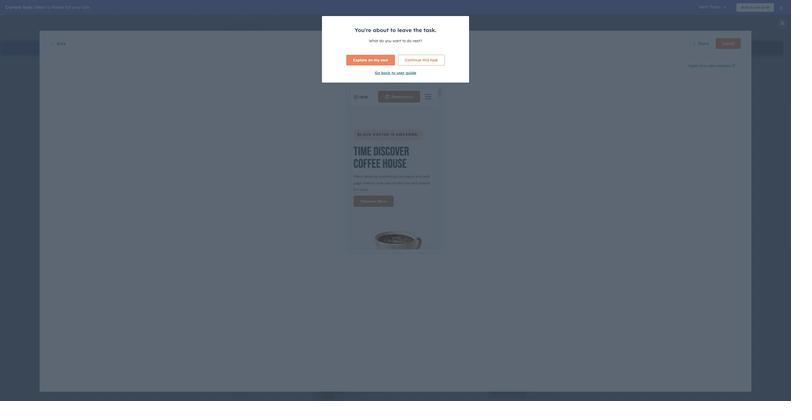 Task type: locate. For each thing, give the bounding box(es) containing it.
to
[[236, 22, 239, 26]]



Task type: vqa. For each thing, say whether or not it's contained in the screenshot.
Theme
yes



Task type: describe. For each thing, give the bounding box(es) containing it.
back to theme library link
[[223, 22, 264, 26]]

shop
[[231, 27, 247, 35]]

library
[[252, 22, 264, 26]]

themes
[[248, 27, 272, 35]]

shop themes
[[231, 27, 272, 35]]

back
[[227, 22, 235, 26]]

close image
[[781, 21, 786, 25]]

back to theme library
[[227, 22, 264, 26]]

theme
[[240, 22, 251, 26]]



